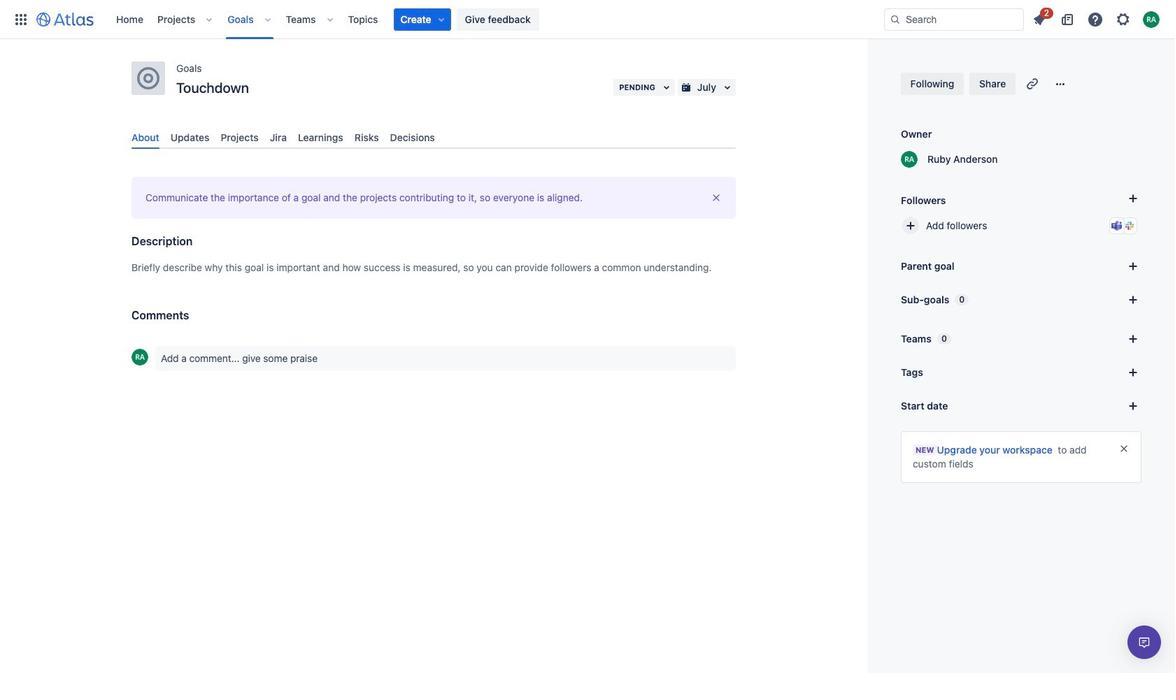 Task type: describe. For each thing, give the bounding box(es) containing it.
slack logo showing nan channels are connected to this goal image
[[1124, 220, 1135, 232]]

more icon image
[[1052, 76, 1069, 92]]

open intercom messenger image
[[1136, 634, 1153, 651]]

add follower image
[[902, 218, 919, 234]]

notifications image
[[1031, 11, 1048, 28]]

switch to... image
[[13, 11, 29, 28]]

msteams logo showing  channels are connected to this goal image
[[1112, 220, 1123, 232]]

set start date image
[[1125, 398, 1142, 415]]

top element
[[8, 0, 884, 39]]

settings image
[[1115, 11, 1132, 28]]

0 horizontal spatial close banner image
[[711, 193, 722, 204]]

add team image
[[1125, 331, 1142, 348]]



Task type: locate. For each thing, give the bounding box(es) containing it.
banner
[[0, 0, 1175, 39]]

account image
[[1143, 11, 1160, 28]]

1 vertical spatial close banner image
[[1119, 444, 1130, 455]]

close banner image
[[711, 193, 722, 204], [1119, 444, 1130, 455]]

add tag image
[[1125, 364, 1142, 381]]

add a follower image
[[1125, 190, 1142, 207]]

1 horizontal spatial close banner image
[[1119, 444, 1130, 455]]

help image
[[1087, 11, 1104, 28]]

0 vertical spatial close banner image
[[711, 193, 722, 204]]

search image
[[890, 14, 901, 25]]

goal icon image
[[137, 67, 159, 90]]

tab list
[[126, 126, 742, 149]]

None search field
[[884, 8, 1024, 30]]

Search field
[[884, 8, 1024, 30]]



Task type: vqa. For each thing, say whether or not it's contained in the screenshot.
first townsquare icon from the bottom of the page
no



